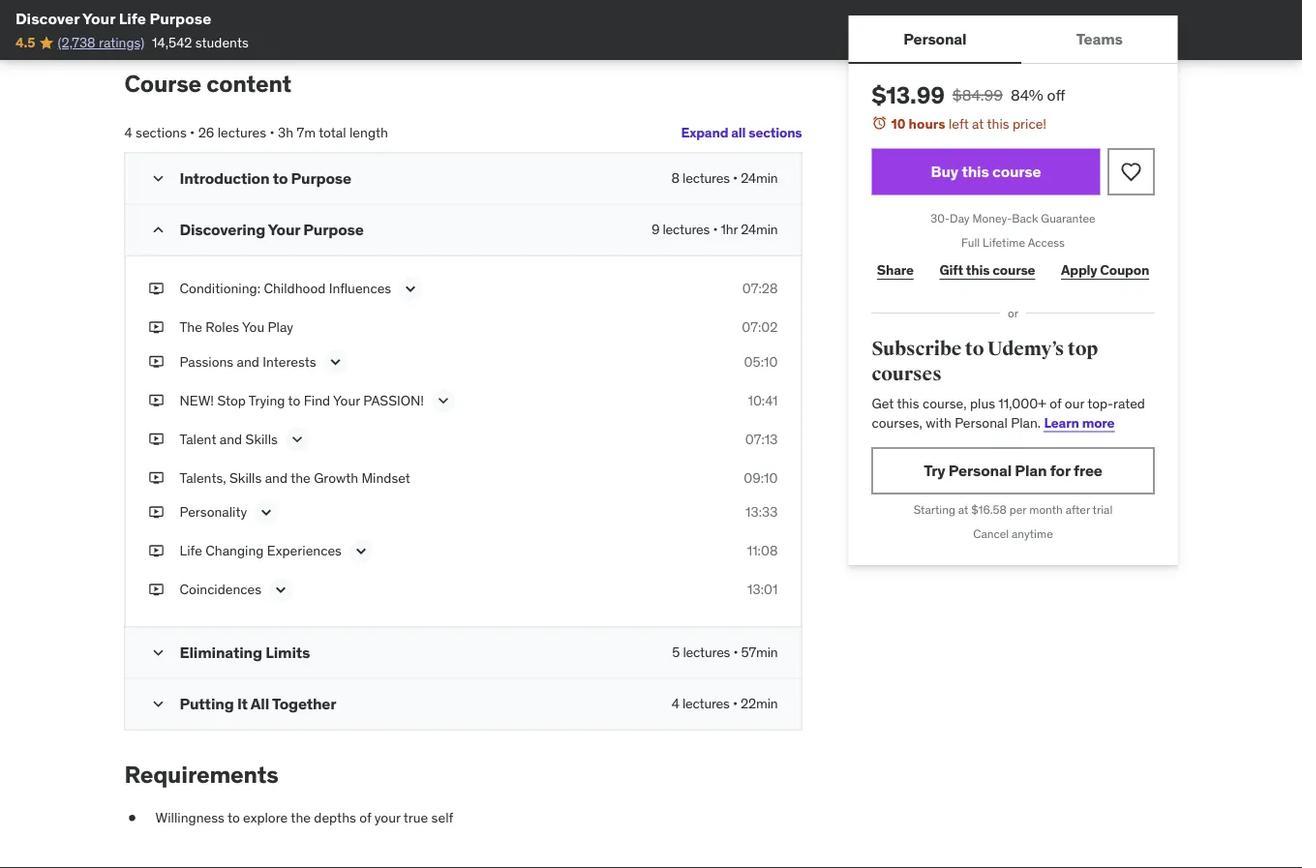 Task type: vqa. For each thing, say whether or not it's contained in the screenshot.
FULL STACK WEB DEVELOPER
no



Task type: locate. For each thing, give the bounding box(es) containing it.
the for explore
[[291, 809, 311, 827]]

introduction to purpose
[[180, 168, 351, 188]]

willingness
[[155, 809, 225, 827]]

0 vertical spatial at
[[972, 115, 984, 132]]

small image
[[149, 220, 168, 239], [149, 643, 168, 663]]

lectures right 5
[[683, 644, 730, 661]]

course up back at the top of page
[[992, 162, 1041, 182]]

plan.
[[1011, 414, 1041, 431]]

at right left
[[972, 115, 984, 132]]

putting it all together
[[180, 694, 336, 714]]

0 vertical spatial 24min
[[741, 169, 778, 187]]

at
[[972, 115, 984, 132], [958, 502, 969, 518]]

0 vertical spatial and
[[237, 353, 259, 370]]

top
[[1068, 337, 1098, 361]]

• for eliminating limits
[[733, 644, 738, 661]]

to down 3h 7m
[[273, 168, 288, 188]]

explore
[[243, 809, 288, 827]]

of inside get this course, plus 11,000+ of our top-rated courses, with personal plan.
[[1050, 395, 1062, 412]]

0 vertical spatial life
[[119, 8, 146, 28]]

show lecture description image
[[401, 279, 420, 299]]

show lecture description image right passion!
[[434, 391, 453, 410]]

show lecture description image
[[326, 352, 345, 372], [434, 391, 453, 410], [287, 430, 307, 449], [257, 503, 276, 522], [351, 542, 371, 561], [271, 580, 291, 600]]

and down you on the left
[[237, 353, 259, 370]]

to for purpose
[[273, 168, 288, 188]]

talent
[[180, 430, 216, 448]]

personal down plus
[[955, 414, 1008, 431]]

1hr
[[721, 221, 738, 238]]

try personal plan for free link
[[872, 448, 1155, 494]]

• left 57min
[[733, 644, 738, 661]]

07:13
[[745, 430, 778, 448]]

1 vertical spatial 24min
[[741, 221, 778, 238]]

your for discovering
[[268, 219, 300, 239]]

show lecture description image up talents, skills and the growth mindset
[[287, 430, 307, 449]]

4
[[124, 124, 132, 141], [672, 695, 679, 713]]

and right talent on the left of page
[[220, 430, 242, 448]]

xsmall image for 09:10
[[149, 469, 164, 487]]

0 vertical spatial course
[[992, 162, 1041, 182]]

0 vertical spatial of
[[1050, 395, 1062, 412]]

xsmall image
[[149, 318, 164, 337], [149, 391, 164, 410], [149, 430, 164, 449], [149, 469, 164, 487], [149, 503, 164, 522], [124, 809, 140, 828]]

• left 1hr
[[713, 221, 718, 238]]

teams button
[[1022, 15, 1178, 62]]

0 vertical spatial purpose
[[150, 8, 211, 28]]

lifetime
[[983, 235, 1025, 250]]

2 vertical spatial personal
[[949, 461, 1012, 481]]

skills
[[246, 430, 278, 448], [229, 469, 262, 486]]

4 down "course"
[[124, 124, 132, 141]]

show lecture description image down life changing experiences
[[271, 580, 291, 600]]

rated
[[1114, 395, 1145, 412]]

xsmall image for life
[[149, 542, 164, 561]]

xsmall image for 13:33
[[149, 503, 164, 522]]

sections left 26
[[136, 124, 187, 141]]

personal up $16.58
[[949, 461, 1012, 481]]

the left depths
[[291, 809, 311, 827]]

0 horizontal spatial at
[[958, 502, 969, 518]]

1 vertical spatial and
[[220, 430, 242, 448]]

your
[[82, 8, 115, 28], [268, 219, 300, 239], [333, 392, 360, 409]]

course inside button
[[992, 162, 1041, 182]]

xsmall image for 07:13
[[149, 430, 164, 449]]

small image left putting
[[149, 695, 168, 714]]

xsmall image left conditioning:
[[149, 279, 164, 298]]

1 vertical spatial your
[[268, 219, 300, 239]]

small image left introduction
[[149, 169, 168, 188]]

nasdaq image
[[141, 0, 252, 30]]

1 vertical spatial of
[[359, 809, 371, 827]]

small image left "eliminating"
[[149, 643, 168, 663]]

show lecture description image for talent and skills
[[287, 430, 307, 449]]

9 lectures • 1hr 24min
[[652, 221, 778, 238]]

1 the from the top
[[291, 469, 311, 486]]

of left "your"
[[359, 809, 371, 827]]

small image for eliminating
[[149, 643, 168, 663]]

students
[[195, 34, 249, 51]]

purpose up influences at top left
[[303, 219, 364, 239]]

$84.99
[[953, 85, 1003, 105]]

0 horizontal spatial sections
[[136, 124, 187, 141]]

interests
[[263, 353, 316, 370]]

1 xsmall image from the top
[[149, 279, 164, 298]]

lectures right 8
[[683, 169, 730, 187]]

1 horizontal spatial of
[[1050, 395, 1062, 412]]

at left $16.58
[[958, 502, 969, 518]]

for
[[1050, 461, 1071, 481]]

all
[[731, 124, 746, 141]]

course down lifetime
[[993, 261, 1035, 279]]

discovering
[[180, 219, 265, 239]]

xsmall image left passions at the top of the page
[[149, 352, 164, 371]]

purpose up 14,542
[[150, 8, 211, 28]]

life left changing
[[180, 542, 202, 560]]

this inside button
[[962, 162, 989, 182]]

and left "growth"
[[265, 469, 288, 486]]

lectures for introduction to purpose
[[683, 169, 730, 187]]

tab list
[[849, 15, 1178, 64]]

10
[[891, 115, 906, 132]]

1 vertical spatial personal
[[955, 414, 1008, 431]]

0 vertical spatial personal
[[904, 28, 967, 48]]

passions and interests
[[180, 353, 316, 370]]

influences
[[329, 280, 391, 297]]

• down expand all sections dropdown button
[[733, 169, 738, 187]]

show lecture description image up find on the top left of the page
[[326, 352, 345, 372]]

4 for 4 lectures • 22min
[[672, 695, 679, 713]]

2 small image from the top
[[149, 643, 168, 663]]

purpose
[[150, 8, 211, 28], [291, 168, 351, 188], [303, 219, 364, 239]]

this right buy
[[962, 162, 989, 182]]

lectures right 9
[[663, 221, 710, 238]]

starting
[[914, 502, 956, 518]]

to
[[273, 168, 288, 188], [965, 337, 984, 361], [288, 392, 301, 409], [228, 809, 240, 827]]

this left price!
[[987, 115, 1010, 132]]

1 vertical spatial skills
[[229, 469, 262, 486]]

starting at $16.58 per month after trial cancel anytime
[[914, 502, 1113, 542]]

your right find on the top left of the page
[[333, 392, 360, 409]]

1 vertical spatial small image
[[149, 695, 168, 714]]

1 vertical spatial small image
[[149, 643, 168, 663]]

skills down talent and skills
[[229, 469, 262, 486]]

24min right 1hr
[[741, 221, 778, 238]]

of left our
[[1050, 395, 1062, 412]]

this
[[987, 115, 1010, 132], [962, 162, 989, 182], [966, 261, 990, 279], [897, 395, 919, 412]]

personal up $13.99 on the top right
[[904, 28, 967, 48]]

sections right all
[[749, 124, 802, 141]]

left
[[949, 115, 969, 132]]

lectures left 22min
[[683, 695, 730, 713]]

1 vertical spatial at
[[958, 502, 969, 518]]

1 horizontal spatial at
[[972, 115, 984, 132]]

0 vertical spatial small image
[[149, 169, 168, 188]]

stop
[[217, 392, 246, 409]]

and for talent
[[220, 430, 242, 448]]

•
[[190, 124, 195, 141], [270, 124, 275, 141], [733, 169, 738, 187], [713, 221, 718, 238], [733, 644, 738, 661], [733, 695, 738, 713]]

course for gift this course
[[993, 261, 1035, 279]]

life up ratings)
[[119, 8, 146, 28]]

course
[[992, 162, 1041, 182], [993, 261, 1035, 279]]

courses,
[[872, 414, 923, 431]]

tab list containing personal
[[849, 15, 1178, 64]]

alarm image
[[872, 115, 887, 131]]

2 vertical spatial and
[[265, 469, 288, 486]]

play
[[268, 318, 293, 336]]

0 vertical spatial 4
[[124, 124, 132, 141]]

xsmall image
[[149, 279, 164, 298], [149, 352, 164, 371], [149, 542, 164, 561], [149, 580, 164, 599]]

5 lectures • 57min
[[672, 644, 778, 661]]

24min
[[741, 169, 778, 187], [741, 221, 778, 238]]

small image
[[149, 169, 168, 188], [149, 695, 168, 714]]

1 vertical spatial life
[[180, 542, 202, 560]]

1 small image from the top
[[149, 169, 168, 188]]

show lecture description image for coincidences
[[271, 580, 291, 600]]

the roles you play
[[180, 318, 293, 336]]

your down introduction to purpose
[[268, 219, 300, 239]]

$16.58
[[971, 502, 1007, 518]]

show lecture description image for passions and interests
[[326, 352, 345, 372]]

this up courses,
[[897, 395, 919, 412]]

your up (2,738 ratings)
[[82, 8, 115, 28]]

talents, skills and the growth mindset
[[180, 469, 410, 486]]

24min down expand all sections dropdown button
[[741, 169, 778, 187]]

coincidences
[[180, 581, 261, 598]]

3 xsmall image from the top
[[149, 542, 164, 561]]

0 horizontal spatial 4
[[124, 124, 132, 141]]

passion!
[[363, 392, 424, 409]]

get this course, plus 11,000+ of our top-rated courses, with personal plan.
[[872, 395, 1145, 431]]

0 vertical spatial your
[[82, 8, 115, 28]]

4.5
[[15, 34, 35, 51]]

and
[[237, 353, 259, 370], [220, 430, 242, 448], [265, 469, 288, 486]]

skills down trying
[[246, 430, 278, 448]]

small image for discovering
[[149, 220, 168, 239]]

our
[[1065, 395, 1085, 412]]

lectures right 26
[[218, 124, 266, 141]]

cancel
[[973, 527, 1009, 542]]

to left find on the top left of the page
[[288, 392, 301, 409]]

discovering your purpose
[[180, 219, 364, 239]]

sections inside expand all sections dropdown button
[[749, 124, 802, 141]]

eliminating limits
[[180, 642, 310, 662]]

2 vertical spatial purpose
[[303, 219, 364, 239]]

personality
[[180, 503, 247, 521]]

off
[[1047, 85, 1065, 105]]

personal button
[[849, 15, 1022, 62]]

xsmall image left changing
[[149, 542, 164, 561]]

2 24min from the top
[[741, 221, 778, 238]]

5
[[672, 644, 680, 661]]

small image for putting
[[149, 695, 168, 714]]

1 24min from the top
[[741, 169, 778, 187]]

small image left the discovering
[[149, 220, 168, 239]]

get
[[872, 395, 894, 412]]

find
[[304, 392, 330, 409]]

1 vertical spatial course
[[993, 261, 1035, 279]]

0 horizontal spatial your
[[82, 8, 115, 28]]

1 vertical spatial the
[[291, 809, 311, 827]]

show lecture description image up life changing experiences
[[257, 503, 276, 522]]

(2,738 ratings)
[[58, 34, 144, 51]]

discover your life purpose
[[15, 8, 211, 28]]

2 horizontal spatial your
[[333, 392, 360, 409]]

personal inside get this course, plus 11,000+ of our top-rated courses, with personal plan.
[[955, 414, 1008, 431]]

2 the from the top
[[291, 809, 311, 827]]

purpose down 'total'
[[291, 168, 351, 188]]

xsmall image left personality
[[149, 503, 164, 522]]

the left "growth"
[[291, 469, 311, 486]]

2 xsmall image from the top
[[149, 352, 164, 371]]

try personal plan for free
[[924, 461, 1103, 481]]

introduction
[[180, 168, 270, 188]]

full
[[962, 235, 980, 250]]

14,542 students
[[152, 34, 249, 51]]

14,542
[[152, 34, 192, 51]]

2 small image from the top
[[149, 695, 168, 714]]

• left 22min
[[733, 695, 738, 713]]

0 vertical spatial small image
[[149, 220, 168, 239]]

1 horizontal spatial sections
[[749, 124, 802, 141]]

1 horizontal spatial 4
[[672, 695, 679, 713]]

0 vertical spatial the
[[291, 469, 311, 486]]

at inside "starting at $16.58 per month after trial cancel anytime"
[[958, 502, 969, 518]]

xsmall image left new!
[[149, 391, 164, 410]]

this right the gift
[[966, 261, 990, 279]]

xsmall image for conditioning:
[[149, 279, 164, 298]]

show lecture description image for new! stop trying to find your passion!
[[434, 391, 453, 410]]

show lecture description image for personality
[[257, 503, 276, 522]]

show lecture description image right experiences
[[351, 542, 371, 561]]

this inside get this course, plus 11,000+ of our top-rated courses, with personal plan.
[[897, 395, 919, 412]]

4 down 5
[[672, 695, 679, 713]]

to left udemy's
[[965, 337, 984, 361]]

07:28
[[742, 280, 778, 297]]

to left explore
[[228, 809, 240, 827]]

lectures for putting it all together
[[683, 695, 730, 713]]

1 horizontal spatial life
[[180, 542, 202, 560]]

10 hours left at this price!
[[891, 115, 1047, 132]]

1 horizontal spatial your
[[268, 219, 300, 239]]

xsmall image left talent on the left of page
[[149, 430, 164, 449]]

xsmall image left coincidences
[[149, 580, 164, 599]]

of for 11,000+
[[1050, 395, 1062, 412]]

xsmall image for 10:41
[[149, 391, 164, 410]]

1 small image from the top
[[149, 220, 168, 239]]

you
[[242, 318, 265, 336]]

1 vertical spatial 4
[[672, 695, 679, 713]]

1 sections from the left
[[749, 124, 802, 141]]

1 vertical spatial purpose
[[291, 168, 351, 188]]

57min
[[741, 644, 778, 661]]

0 horizontal spatial of
[[359, 809, 371, 827]]

small image for introduction
[[149, 169, 168, 188]]

learn more link
[[1044, 414, 1115, 431]]

xsmall image left talents,
[[149, 469, 164, 487]]

to inside the subscribe to udemy's top courses
[[965, 337, 984, 361]]



Task type: describe. For each thing, give the bounding box(es) containing it.
• for putting it all together
[[733, 695, 738, 713]]

share
[[877, 261, 914, 279]]

• left 3h 7m
[[270, 124, 275, 141]]

true
[[404, 809, 428, 827]]

2 vertical spatial your
[[333, 392, 360, 409]]

to for explore
[[228, 809, 240, 827]]

content
[[206, 69, 291, 98]]

experiences
[[267, 542, 342, 560]]

course
[[124, 69, 201, 98]]

conditioning: childhood influences
[[180, 280, 391, 297]]

course content
[[124, 69, 291, 98]]

personal inside button
[[904, 28, 967, 48]]

gift this course link
[[934, 251, 1041, 290]]

buy this course button
[[872, 149, 1100, 195]]

depths
[[314, 809, 356, 827]]

of for depths
[[359, 809, 371, 827]]

xsmall image left willingness
[[124, 809, 140, 828]]

life changing experiences
[[180, 542, 342, 560]]

expand all sections button
[[681, 114, 802, 152]]

13:33
[[746, 503, 778, 521]]

hours
[[909, 115, 946, 132]]

gift
[[940, 261, 963, 279]]

05:10
[[744, 353, 778, 370]]

length
[[350, 124, 388, 141]]

together
[[272, 694, 336, 714]]

try
[[924, 461, 945, 481]]

lectures for eliminating limits
[[683, 644, 730, 661]]

course for buy this course
[[992, 162, 1041, 182]]

guarantee
[[1041, 211, 1096, 226]]

top-
[[1088, 395, 1114, 412]]

your
[[374, 809, 400, 827]]

more
[[1082, 414, 1115, 431]]

4 for 4 sections • 26 lectures • 3h 7m total length
[[124, 124, 132, 141]]

your for discover
[[82, 8, 115, 28]]

the
[[180, 318, 202, 336]]

$13.99
[[872, 80, 945, 109]]

the for and
[[291, 469, 311, 486]]

9
[[652, 221, 660, 238]]

4 xsmall image from the top
[[149, 580, 164, 599]]

learn
[[1044, 414, 1079, 431]]

coupon
[[1100, 261, 1149, 279]]

this for gift
[[966, 261, 990, 279]]

0 horizontal spatial life
[[119, 8, 146, 28]]

expand
[[681, 124, 728, 141]]

xsmall image for passions
[[149, 352, 164, 371]]

self
[[431, 809, 453, 827]]

apply
[[1061, 261, 1097, 279]]

day
[[950, 211, 970, 226]]

limits
[[266, 642, 310, 662]]

• for introduction to purpose
[[733, 169, 738, 187]]

eliminating
[[180, 642, 262, 662]]

• left 26
[[190, 124, 195, 141]]

conditioning:
[[180, 280, 261, 297]]

subscribe
[[872, 337, 962, 361]]

4 sections • 26 lectures • 3h 7m total length
[[124, 124, 388, 141]]

this for get
[[897, 395, 919, 412]]

07:02
[[742, 318, 778, 336]]

requirements
[[124, 761, 278, 790]]

talent and skills
[[180, 430, 278, 448]]

0 vertical spatial skills
[[246, 430, 278, 448]]

money-
[[973, 211, 1012, 226]]

personal inside 'link'
[[949, 461, 1012, 481]]

$13.99 $84.99 84% off
[[872, 80, 1065, 109]]

share button
[[872, 251, 919, 290]]

26
[[198, 124, 214, 141]]

• for discovering your purpose
[[713, 221, 718, 238]]

new! stop trying to find your passion!
[[180, 392, 424, 409]]

lectures for discovering your purpose
[[663, 221, 710, 238]]

back
[[1012, 211, 1038, 226]]

plan
[[1015, 461, 1047, 481]]

wishlist image
[[1120, 160, 1143, 184]]

purpose for introduction to purpose
[[291, 168, 351, 188]]

22min
[[741, 695, 778, 713]]

price!
[[1013, 115, 1047, 132]]

buy
[[931, 162, 959, 182]]

roles
[[205, 318, 239, 336]]

with
[[926, 414, 952, 431]]

this for buy
[[962, 162, 989, 182]]

all
[[251, 694, 269, 714]]

to for udemy's
[[965, 337, 984, 361]]

expand all sections
[[681, 124, 802, 141]]

30-
[[931, 211, 950, 226]]

xsmall image left the at the left top of the page
[[149, 318, 164, 337]]

and for passions
[[237, 353, 259, 370]]

growth
[[314, 469, 358, 486]]

putting
[[180, 694, 234, 714]]

3h 7m
[[278, 124, 316, 141]]

free
[[1074, 461, 1103, 481]]

childhood
[[264, 280, 326, 297]]

8
[[671, 169, 680, 187]]

new!
[[180, 392, 214, 409]]

8 lectures • 24min
[[671, 169, 778, 187]]

passions
[[180, 353, 234, 370]]

course,
[[923, 395, 967, 412]]

anytime
[[1012, 527, 1053, 542]]

plus
[[970, 395, 995, 412]]

mindset
[[362, 469, 410, 486]]

teams
[[1077, 28, 1123, 48]]

apply coupon
[[1061, 261, 1149, 279]]

purpose for discovering your purpose
[[303, 219, 364, 239]]

11:08
[[747, 542, 778, 560]]

per
[[1010, 502, 1027, 518]]

2 sections from the left
[[136, 124, 187, 141]]

show lecture description image for life changing experiences
[[351, 542, 371, 561]]



